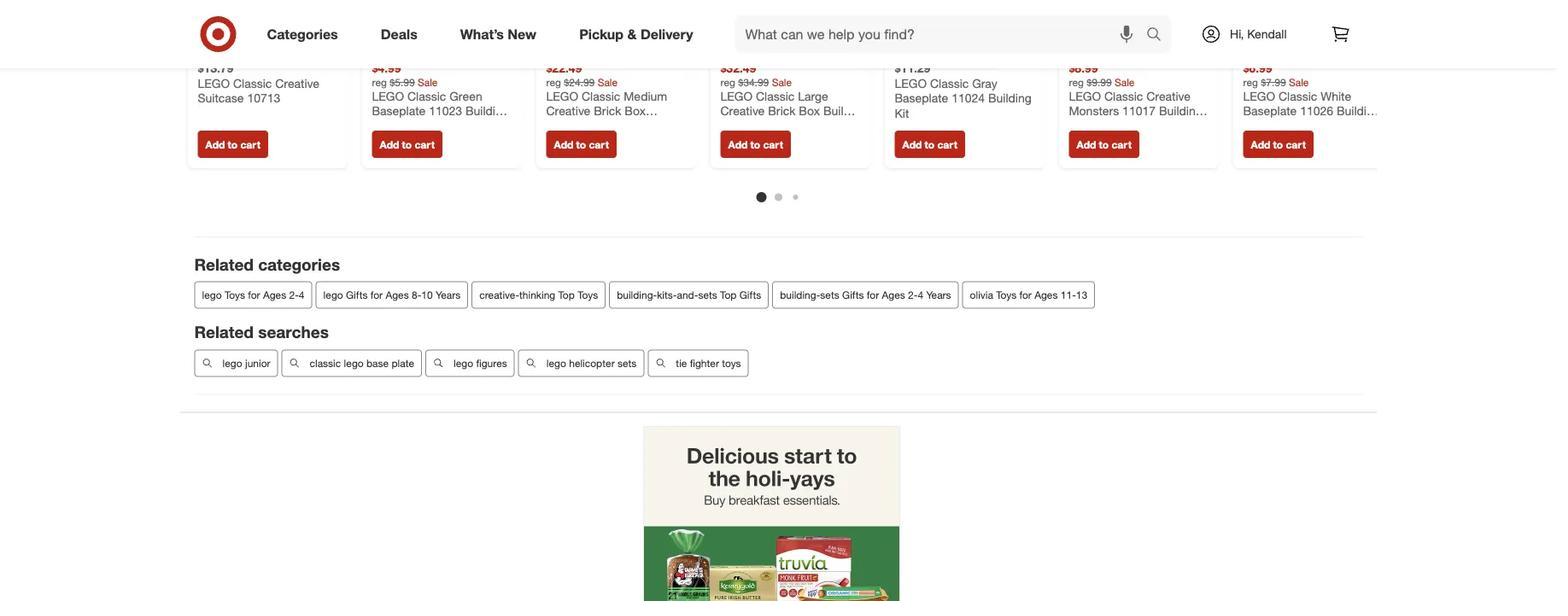 Task type: locate. For each thing, give the bounding box(es) containing it.
1 related from the top
[[194, 254, 254, 274]]

2 horizontal spatial baseplate
[[1243, 103, 1297, 118]]

sale right $5.99
[[418, 75, 438, 88]]

1 4 from the left
[[299, 289, 305, 302]]

lego left the helicopter
[[547, 357, 566, 370]]

$8.99
[[1069, 61, 1098, 75]]

4 reg from the left
[[1069, 75, 1084, 88]]

2 add from the left
[[380, 138, 399, 151]]

classic inside the $8.99 reg $9.99 sale lego classic creative monsters 11017 building kit with 5 toys
[[1105, 88, 1143, 103]]

sale right the $9.99
[[1115, 75, 1135, 88]]

1 2- from the left
[[289, 289, 299, 302]]

thinking
[[519, 289, 555, 302]]

cart down 10713
[[240, 138, 260, 151]]

add to cart button down 11023
[[372, 131, 442, 158]]

what's new
[[460, 26, 537, 42]]

0 horizontal spatial baseplate
[[372, 103, 426, 118]]

tie fighter toys link
[[648, 350, 749, 377]]

baseplate inside $6.99 reg $7.99 sale lego classic white baseplate 11026 building kit
[[1243, 103, 1297, 118]]

gifts
[[346, 289, 368, 302], [740, 289, 761, 302], [842, 289, 864, 302]]

reg left $5.99
[[372, 75, 387, 88]]

baseplate down $5.99
[[372, 103, 426, 118]]

searches
[[258, 323, 329, 342]]

0 horizontal spatial gifts
[[346, 289, 368, 302]]

years left olivia
[[926, 289, 951, 302]]

cart down $24.99
[[589, 138, 609, 151]]

lego down categories
[[323, 289, 343, 302]]

2 top from the left
[[720, 289, 737, 302]]

4 add to cart button from the left
[[721, 131, 791, 158]]

add to cart down 11026
[[1251, 138, 1306, 151]]

sale
[[418, 75, 438, 88], [598, 75, 618, 88], [772, 75, 792, 88], [1115, 75, 1135, 88], [1289, 75, 1309, 88]]

7 cart from the left
[[1286, 138, 1306, 151]]

2 reg from the left
[[546, 75, 561, 88]]

hi, kendall
[[1230, 26, 1287, 41]]

baseplate down $11.29
[[895, 90, 949, 105]]

cart for $6.99
[[1286, 138, 1306, 151]]

add to cart button down 11024
[[895, 131, 965, 158]]

toys
[[722, 357, 741, 370]]

building-
[[617, 289, 657, 302], [780, 289, 820, 302]]

lego
[[202, 289, 222, 302], [323, 289, 343, 302], [223, 357, 242, 370], [344, 357, 364, 370], [454, 357, 473, 370], [547, 357, 566, 370]]

4 left olivia
[[918, 289, 924, 302]]

1 gifts from the left
[[346, 289, 368, 302]]

reg for $6.99
[[1243, 75, 1258, 88]]

$4.99 reg $5.99 sale lego classic green baseplate 11023 building kit
[[372, 61, 509, 133]]

add to cart down suitcase
[[205, 138, 260, 151]]

building for lego classic white baseplate 11026 building kit
[[1337, 103, 1380, 118]]

lego classic gray baseplate 11024 building kit image
[[895, 0, 1035, 50], [895, 0, 1035, 50]]

lego down $8.99
[[1069, 88, 1101, 103]]

1 horizontal spatial creative
[[1147, 88, 1191, 103]]

1 horizontal spatial sets
[[698, 289, 717, 302]]

to down $6.99 reg $7.99 sale lego classic white baseplate 11026 building kit on the top
[[1273, 138, 1283, 151]]

add for $4.99
[[380, 138, 399, 151]]

lego for lego classic creative monsters 11017 building kit with 5 toys
[[1069, 88, 1101, 103]]

2 ages from the left
[[386, 289, 409, 302]]

years inside lego gifts for ages 8-10 years link
[[436, 289, 461, 302]]

classic
[[233, 75, 272, 90], [930, 75, 969, 90], [408, 88, 446, 103], [1105, 88, 1143, 103], [1279, 88, 1318, 103]]

cart for $8.99
[[1112, 138, 1132, 151]]

reg left the $9.99
[[1069, 75, 1084, 88]]

1 top from the left
[[558, 289, 575, 302]]

5 sale from the left
[[1289, 75, 1309, 88]]

kit down $4.99
[[372, 118, 386, 133]]

11023
[[429, 103, 462, 118]]

lego
[[198, 75, 230, 90], [895, 75, 927, 90], [372, 88, 404, 103], [1069, 88, 1101, 103], [1243, 88, 1276, 103]]

1 sale from the left
[[418, 75, 438, 88]]

2 related from the top
[[194, 323, 254, 342]]

years right 10
[[436, 289, 461, 302]]

6 add to cart from the left
[[1077, 138, 1132, 151]]

lego toys for ages 2-4
[[202, 289, 305, 302]]

classic lego base plate link
[[282, 350, 422, 377]]

for
[[248, 289, 260, 302], [371, 289, 383, 302], [867, 289, 879, 302], [1020, 289, 1032, 302]]

add to cart down $24.99
[[554, 138, 609, 151]]

sale right $24.99
[[598, 75, 618, 88]]

to
[[228, 138, 238, 151], [402, 138, 412, 151], [576, 138, 586, 151], [751, 138, 760, 151], [925, 138, 935, 151], [1099, 138, 1109, 151], [1273, 138, 1283, 151]]

classic left gray
[[930, 75, 969, 90]]

5 add from the left
[[903, 138, 922, 151]]

toys right 5
[[1122, 118, 1146, 133]]

sale for $32.49
[[772, 75, 792, 88]]

lego classic medium creative brick box building toys for creative play, kids creative kit 10696 image
[[546, 0, 686, 50], [546, 0, 686, 50]]

$34.99
[[738, 75, 769, 88]]

7 to from the left
[[1273, 138, 1283, 151]]

ages inside "link"
[[263, 289, 286, 302]]

3 add to cart button from the left
[[546, 131, 617, 158]]

building inside $4.99 reg $5.99 sale lego classic green baseplate 11023 building kit
[[466, 103, 509, 118]]

add to cart button down suitcase
[[198, 131, 268, 158]]

figures
[[476, 357, 507, 370]]

kit inside the $8.99 reg $9.99 sale lego classic creative monsters 11017 building kit with 5 toys
[[1069, 118, 1084, 133]]

sale inside $32.49 reg $34.99 sale
[[772, 75, 792, 88]]

5 reg from the left
[[1243, 75, 1258, 88]]

add to cart down $34.99
[[728, 138, 783, 151]]

add to cart down "with"
[[1077, 138, 1132, 151]]

kit left "with"
[[1069, 118, 1084, 133]]

$9.99
[[1087, 75, 1112, 88]]

cart for $32.49
[[763, 138, 783, 151]]

$11.29 lego classic gray baseplate 11024 building kit
[[895, 61, 1032, 120]]

kendall
[[1248, 26, 1287, 41]]

creative inside $13.79 lego classic creative suitcase 10713
[[275, 75, 320, 90]]

lego classic creative suitcase 10713 image
[[198, 0, 338, 50], [198, 0, 338, 50]]

3 reg from the left
[[721, 75, 736, 88]]

4 cart from the left
[[763, 138, 783, 151]]

for for lego gifts for ages 8-10 years
[[371, 289, 383, 302]]

4 sale from the left
[[1115, 75, 1135, 88]]

add down suitcase
[[205, 138, 225, 151]]

sale right $34.99
[[772, 75, 792, 88]]

classic up 5
[[1105, 88, 1143, 103]]

building
[[988, 90, 1032, 105], [466, 103, 509, 118], [1159, 103, 1203, 118], [1337, 103, 1380, 118]]

add down $11.29 lego classic gray baseplate 11024 building kit
[[903, 138, 922, 151]]

1 horizontal spatial years
[[926, 289, 951, 302]]

0 horizontal spatial years
[[436, 289, 461, 302]]

1 horizontal spatial baseplate
[[895, 90, 949, 105]]

building- for sets
[[780, 289, 820, 302]]

reg left $34.99
[[721, 75, 736, 88]]

add for $8.99
[[1077, 138, 1096, 151]]

kit for lego classic white baseplate 11026 building kit
[[1243, 118, 1258, 133]]

4 add to cart from the left
[[728, 138, 783, 151]]

sale inside $22.49 reg $24.99 sale
[[598, 75, 618, 88]]

years inside building-sets gifts for ages 2-4 years link
[[926, 289, 951, 302]]

classic for lego classic green baseplate 11023 building kit
[[408, 88, 446, 103]]

6 cart from the left
[[1112, 138, 1132, 151]]

What can we help you find? suggestions appear below search field
[[735, 15, 1151, 53]]

2- left olivia
[[908, 289, 918, 302]]

for for lego toys for ages 2-4
[[248, 289, 260, 302]]

4 down categories
[[299, 289, 305, 302]]

11017
[[1123, 103, 1156, 118]]

5
[[1112, 118, 1119, 133]]

lego down '$6.99' at the right top
[[1243, 88, 1276, 103]]

11026
[[1300, 103, 1334, 118]]

new
[[508, 26, 537, 42]]

classic for lego classic creative monsters 11017 building kit with 5 toys
[[1105, 88, 1143, 103]]

$6.99
[[1243, 61, 1273, 75]]

4 add from the left
[[728, 138, 748, 151]]

building right 11024
[[988, 90, 1032, 105]]

related up lego toys for ages 2-4
[[194, 254, 254, 274]]

3 sale from the left
[[772, 75, 792, 88]]

kit down '$6.99' at the right top
[[1243, 118, 1258, 133]]

4 inside "link"
[[299, 289, 305, 302]]

classic left 'green'
[[408, 88, 446, 103]]

add to cart down 11024
[[903, 138, 958, 151]]

lego inside $13.79 lego classic creative suitcase 10713
[[198, 75, 230, 90]]

to down suitcase
[[228, 138, 238, 151]]

building-sets gifts for ages 2-4 years link
[[773, 282, 959, 309]]

add to cart button down $34.99
[[721, 131, 791, 158]]

lego left the junior
[[223, 357, 242, 370]]

cart down $34.99
[[763, 138, 783, 151]]

top right and-
[[720, 289, 737, 302]]

advertisement region
[[644, 427, 900, 601]]

lego for lego gifts for ages 8-10 years
[[323, 289, 343, 302]]

13
[[1076, 289, 1088, 302]]

kit inside $6.99 reg $7.99 sale lego classic white baseplate 11026 building kit
[[1243, 118, 1258, 133]]

0 vertical spatial related
[[194, 254, 254, 274]]

olivia
[[970, 289, 994, 302]]

3 add to cart from the left
[[554, 138, 609, 151]]

building right "11017"
[[1159, 103, 1203, 118]]

related up lego junior link
[[194, 323, 254, 342]]

lego left figures
[[454, 357, 473, 370]]

reg inside the $8.99 reg $9.99 sale lego classic creative monsters 11017 building kit with 5 toys
[[1069, 75, 1084, 88]]

7 add to cart from the left
[[1251, 138, 1306, 151]]

reg inside $6.99 reg $7.99 sale lego classic white baseplate 11026 building kit
[[1243, 75, 1258, 88]]

classic down categories
[[233, 75, 272, 90]]

add to cart button for $8.99
[[1069, 131, 1140, 158]]

lego down $4.99
[[372, 88, 404, 103]]

lego classic green baseplate 11023 building kit image
[[372, 0, 512, 50], [372, 0, 512, 50]]

creative-thinking top toys link
[[472, 282, 606, 309]]

cart down 11023
[[415, 138, 435, 151]]

add down $34.99
[[728, 138, 748, 151]]

cart
[[240, 138, 260, 151], [415, 138, 435, 151], [589, 138, 609, 151], [763, 138, 783, 151], [938, 138, 958, 151], [1112, 138, 1132, 151], [1286, 138, 1306, 151]]

add down $24.99
[[554, 138, 573, 151]]

to down "with"
[[1099, 138, 1109, 151]]

toys inside the $8.99 reg $9.99 sale lego classic creative monsters 11017 building kit with 5 toys
[[1122, 118, 1146, 133]]

kit
[[895, 105, 909, 120], [372, 118, 386, 133], [1069, 118, 1084, 133], [1243, 118, 1258, 133]]

reg inside $32.49 reg $34.99 sale
[[721, 75, 736, 88]]

classic inside $4.99 reg $5.99 sale lego classic green baseplate 11023 building kit
[[408, 88, 446, 103]]

add to cart button for $6.99
[[1243, 131, 1314, 158]]

$6.99 reg $7.99 sale lego classic white baseplate 11026 building kit
[[1243, 61, 1380, 133]]

lego inside "link"
[[202, 289, 222, 302]]

3 add from the left
[[554, 138, 573, 151]]

2 add to cart from the left
[[380, 138, 435, 151]]

&
[[628, 26, 637, 42]]

6 add to cart button from the left
[[1069, 131, 1140, 158]]

sale for $8.99
[[1115, 75, 1135, 88]]

kit inside $4.99 reg $5.99 sale lego classic green baseplate 11023 building kit
[[372, 118, 386, 133]]

1 ages from the left
[[263, 289, 286, 302]]

top right thinking
[[558, 289, 575, 302]]

years
[[436, 289, 461, 302], [926, 289, 951, 302]]

3 for from the left
[[867, 289, 879, 302]]

$32.49 reg $34.99 sale
[[721, 61, 792, 88]]

sale inside $6.99 reg $7.99 sale lego classic white baseplate 11026 building kit
[[1289, 75, 1309, 88]]

2 to from the left
[[402, 138, 412, 151]]

1 horizontal spatial gifts
[[740, 289, 761, 302]]

reg inside $22.49 reg $24.99 sale
[[546, 75, 561, 88]]

toys right thinking
[[578, 289, 598, 302]]

sale inside the $8.99 reg $9.99 sale lego classic creative monsters 11017 building kit with 5 toys
[[1115, 75, 1135, 88]]

reg for $4.99
[[372, 75, 387, 88]]

2 horizontal spatial gifts
[[842, 289, 864, 302]]

toys down related categories at left top
[[225, 289, 245, 302]]

toys right olivia
[[996, 289, 1017, 302]]

reg inside $4.99 reg $5.99 sale lego classic green baseplate 11023 building kit
[[372, 75, 387, 88]]

add to cart button down monsters
[[1069, 131, 1140, 158]]

related categories
[[194, 254, 340, 274]]

add to cart button for $22.49
[[546, 131, 617, 158]]

kit for lego classic green baseplate 11023 building kit
[[372, 118, 386, 133]]

lego inside $4.99 reg $5.99 sale lego classic green baseplate 11023 building kit
[[372, 88, 404, 103]]

$13.79
[[198, 61, 234, 75]]

baseplate for lego classic green baseplate 11023 building kit
[[372, 103, 426, 118]]

to down $11.29 lego classic gray baseplate 11024 building kit
[[925, 138, 935, 151]]

building-sets gifts for ages 2-4 years
[[780, 289, 951, 302]]

2- down categories
[[289, 289, 299, 302]]

to down $34.99
[[751, 138, 760, 151]]

baseplate inside $4.99 reg $5.99 sale lego classic green baseplate 11023 building kit
[[372, 103, 426, 118]]

lego classic white baseplate 11026 building kit image
[[1243, 0, 1384, 50], [1243, 0, 1384, 50]]

add down $5.99
[[380, 138, 399, 151]]

lego down what can we help you find? suggestions appear below search field
[[895, 75, 927, 90]]

classic left white
[[1279, 88, 1318, 103]]

7 add from the left
[[1251, 138, 1271, 151]]

0 horizontal spatial 4
[[299, 289, 305, 302]]

3 to from the left
[[576, 138, 586, 151]]

sale right the $7.99
[[1289, 75, 1309, 88]]

0 horizontal spatial building-
[[617, 289, 657, 302]]

olivia toys for ages 11-13 link
[[962, 282, 1095, 309]]

gray
[[972, 75, 998, 90]]

1 vertical spatial related
[[194, 323, 254, 342]]

to down $4.99 reg $5.99 sale lego classic green baseplate 11023 building kit
[[402, 138, 412, 151]]

toys
[[1122, 118, 1146, 133], [225, 289, 245, 302], [578, 289, 598, 302], [996, 289, 1017, 302]]

1 horizontal spatial building-
[[780, 289, 820, 302]]

1 horizontal spatial 2-
[[908, 289, 918, 302]]

classic inside $6.99 reg $7.99 sale lego classic white baseplate 11026 building kit
[[1279, 88, 1318, 103]]

tie fighter toys
[[676, 357, 741, 370]]

plate
[[392, 357, 414, 370]]

7 add to cart button from the left
[[1243, 131, 1314, 158]]

add to cart button down 11026
[[1243, 131, 1314, 158]]

2 building- from the left
[[780, 289, 820, 302]]

add to cart for $8.99
[[1077, 138, 1132, 151]]

cart down 5
[[1112, 138, 1132, 151]]

building inside $6.99 reg $7.99 sale lego classic white baseplate 11026 building kit
[[1337, 103, 1380, 118]]

1 building- from the left
[[617, 289, 657, 302]]

0 horizontal spatial 2-
[[289, 289, 299, 302]]

5 cart from the left
[[938, 138, 958, 151]]

cart down 11024
[[938, 138, 958, 151]]

add to cart for $6.99
[[1251, 138, 1306, 151]]

add to cart down 11023
[[380, 138, 435, 151]]

baseplate down the $7.99
[[1243, 103, 1297, 118]]

cart for $22.49
[[589, 138, 609, 151]]

lego classic creative monsters 11017 building kit with 5 toys image
[[1069, 0, 1209, 50], [1069, 0, 1209, 50]]

3 ages from the left
[[882, 289, 905, 302]]

ages
[[263, 289, 286, 302], [386, 289, 409, 302], [882, 289, 905, 302], [1035, 289, 1058, 302]]

baseplate for lego classic white baseplate 11026 building kit
[[1243, 103, 1297, 118]]

add to cart button down $24.99
[[546, 131, 617, 158]]

5 to from the left
[[925, 138, 935, 151]]

add to cart button
[[198, 131, 268, 158], [372, 131, 442, 158], [546, 131, 617, 158], [721, 131, 791, 158], [895, 131, 965, 158], [1069, 131, 1140, 158], [1243, 131, 1314, 158]]

building inside the $8.99 reg $9.99 sale lego classic creative monsters 11017 building kit with 5 toys
[[1159, 103, 1203, 118]]

add down the $7.99
[[1251, 138, 1271, 151]]

1 years from the left
[[436, 289, 461, 302]]

what's
[[460, 26, 504, 42]]

sale inside $4.99 reg $5.99 sale lego classic green baseplate 11023 building kit
[[418, 75, 438, 88]]

0 horizontal spatial top
[[558, 289, 575, 302]]

lego up related searches
[[202, 289, 222, 302]]

categories
[[267, 26, 338, 42]]

3 cart from the left
[[589, 138, 609, 151]]

lego left 10713
[[198, 75, 230, 90]]

lego inside the $8.99 reg $9.99 sale lego classic creative monsters 11017 building kit with 5 toys
[[1069, 88, 1101, 103]]

lego left the base
[[344, 357, 364, 370]]

6 add from the left
[[1077, 138, 1096, 151]]

1 for from the left
[[248, 289, 260, 302]]

lego inside $6.99 reg $7.99 sale lego classic white baseplate 11026 building kit
[[1243, 88, 1276, 103]]

to down $24.99
[[576, 138, 586, 151]]

lego classic large creative brick box build your own creative toys, kids building kit 10698 image
[[721, 0, 861, 50], [721, 0, 861, 50]]

cart down 11026
[[1286, 138, 1306, 151]]

lego for lego figures
[[454, 357, 473, 370]]

pickup
[[579, 26, 624, 42]]

4 to from the left
[[751, 138, 760, 151]]

2 cart from the left
[[415, 138, 435, 151]]

delivery
[[641, 26, 693, 42]]

creative down categories
[[275, 75, 320, 90]]

search
[[1139, 27, 1180, 44]]

2 for from the left
[[371, 289, 383, 302]]

0 horizontal spatial sets
[[618, 357, 637, 370]]

for inside "link"
[[248, 289, 260, 302]]

top
[[558, 289, 575, 302], [720, 289, 737, 302]]

building right 11026
[[1337, 103, 1380, 118]]

1 horizontal spatial top
[[720, 289, 737, 302]]

2 years from the left
[[926, 289, 951, 302]]

related searches
[[194, 323, 329, 342]]

add
[[205, 138, 225, 151], [380, 138, 399, 151], [554, 138, 573, 151], [728, 138, 748, 151], [903, 138, 922, 151], [1077, 138, 1096, 151], [1251, 138, 1271, 151]]

1 horizontal spatial 4
[[918, 289, 924, 302]]

0 horizontal spatial creative
[[275, 75, 320, 90]]

building right 11023
[[466, 103, 509, 118]]

pickup & delivery
[[579, 26, 693, 42]]

add down "with"
[[1077, 138, 1096, 151]]

reg left $24.99
[[546, 75, 561, 88]]

6 to from the left
[[1099, 138, 1109, 151]]

$4.99
[[372, 61, 401, 75]]

building-kits-and-sets top gifts
[[617, 289, 761, 302]]

kit down $11.29
[[895, 105, 909, 120]]

creative down search button
[[1147, 88, 1191, 103]]

2 sale from the left
[[598, 75, 618, 88]]

4 ages from the left
[[1035, 289, 1058, 302]]

reg left the $7.99
[[1243, 75, 1258, 88]]

1 reg from the left
[[372, 75, 387, 88]]

2 add to cart button from the left
[[372, 131, 442, 158]]

4 for from the left
[[1020, 289, 1032, 302]]



Task type: describe. For each thing, give the bounding box(es) containing it.
11024
[[952, 90, 985, 105]]

lego for lego helicopter sets
[[547, 357, 566, 370]]

11-
[[1061, 289, 1076, 302]]

2 2- from the left
[[908, 289, 918, 302]]

and-
[[677, 289, 698, 302]]

building for lego classic green baseplate 11023 building kit
[[466, 103, 509, 118]]

creative-
[[479, 289, 519, 302]]

lego gifts for ages 8-10 years link
[[316, 282, 468, 309]]

to for $22.49
[[576, 138, 586, 151]]

helicopter
[[569, 357, 615, 370]]

lego toys for ages 2-4 link
[[194, 282, 312, 309]]

monsters
[[1069, 103, 1119, 118]]

add to cart button for $32.49
[[721, 131, 791, 158]]

classic for lego classic white baseplate 11026 building kit
[[1279, 88, 1318, 103]]

related for related searches
[[194, 323, 254, 342]]

2 horizontal spatial sets
[[820, 289, 840, 302]]

ages for lego toys for ages 2-4
[[263, 289, 286, 302]]

kit for lego classic creative monsters 11017 building kit with 5 toys
[[1069, 118, 1084, 133]]

lego gifts for ages 8-10 years
[[323, 289, 461, 302]]

add for $32.49
[[728, 138, 748, 151]]

lego for lego junior
[[223, 357, 242, 370]]

related for related categories
[[194, 254, 254, 274]]

classic lego base plate
[[310, 357, 414, 370]]

to for $6.99
[[1273, 138, 1283, 151]]

kit inside $11.29 lego classic gray baseplate 11024 building kit
[[895, 105, 909, 120]]

lego helicopter sets link
[[518, 350, 644, 377]]

toys inside "link"
[[225, 289, 245, 302]]

5 add to cart from the left
[[903, 138, 958, 151]]

reg for $22.49
[[546, 75, 561, 88]]

building-kits-and-sets top gifts link
[[609, 282, 769, 309]]

creative-thinking top toys
[[479, 289, 598, 302]]

lego for lego classic green baseplate 11023 building kit
[[372, 88, 404, 103]]

to for $8.99
[[1099, 138, 1109, 151]]

$7.99
[[1261, 75, 1286, 88]]

$8.99 reg $9.99 sale lego classic creative monsters 11017 building kit with 5 toys
[[1069, 61, 1203, 133]]

add to cart for $4.99
[[380, 138, 435, 151]]

$32.49
[[721, 61, 756, 75]]

8-
[[412, 289, 422, 302]]

creative inside the $8.99 reg $9.99 sale lego classic creative monsters 11017 building kit with 5 toys
[[1147, 88, 1191, 103]]

add for $6.99
[[1251, 138, 1271, 151]]

lego junior link
[[194, 350, 278, 377]]

baseplate inside $11.29 lego classic gray baseplate 11024 building kit
[[895, 90, 949, 105]]

building- for kits-
[[617, 289, 657, 302]]

ages for olivia toys for ages 11-13
[[1035, 289, 1058, 302]]

classic
[[310, 357, 341, 370]]

white
[[1321, 88, 1352, 103]]

classic inside $11.29 lego classic gray baseplate 11024 building kit
[[930, 75, 969, 90]]

add to cart for $32.49
[[728, 138, 783, 151]]

base
[[366, 357, 389, 370]]

pickup & delivery link
[[565, 15, 715, 53]]

lego figures link
[[425, 350, 515, 377]]

1 add from the left
[[205, 138, 225, 151]]

reg for $8.99
[[1069, 75, 1084, 88]]

olivia toys for ages 11-13
[[970, 289, 1088, 302]]

$24.99
[[564, 75, 595, 88]]

5 add to cart button from the left
[[895, 131, 965, 158]]

kits-
[[657, 289, 677, 302]]

3 gifts from the left
[[842, 289, 864, 302]]

$11.29
[[895, 61, 931, 75]]

deals link
[[366, 15, 439, 53]]

categories
[[258, 254, 340, 274]]

1 add to cart from the left
[[205, 138, 260, 151]]

building for lego classic creative monsters 11017 building kit with 5 toys
[[1159, 103, 1203, 118]]

cart for $4.99
[[415, 138, 435, 151]]

1 to from the left
[[228, 138, 238, 151]]

10
[[421, 289, 433, 302]]

suitcase
[[198, 90, 244, 105]]

deals
[[381, 26, 418, 42]]

lego for lego classic white baseplate 11026 building kit
[[1243, 88, 1276, 103]]

tie
[[676, 357, 687, 370]]

ages for lego gifts for ages 8-10 years
[[386, 289, 409, 302]]

$22.49 reg $24.99 sale
[[546, 61, 618, 88]]

classic inside $13.79 lego classic creative suitcase 10713
[[233, 75, 272, 90]]

reg for $32.49
[[721, 75, 736, 88]]

for for olivia toys for ages 11-13
[[1020, 289, 1032, 302]]

junior
[[245, 357, 270, 370]]

2 gifts from the left
[[740, 289, 761, 302]]

lego for lego toys for ages 2-4
[[202, 289, 222, 302]]

2- inside "link"
[[289, 289, 299, 302]]

lego junior
[[223, 357, 270, 370]]

2 4 from the left
[[918, 289, 924, 302]]

hi,
[[1230, 26, 1244, 41]]

fighter
[[690, 357, 719, 370]]

$22.49
[[546, 61, 582, 75]]

building inside $11.29 lego classic gray baseplate 11024 building kit
[[988, 90, 1032, 105]]

green
[[450, 88, 483, 103]]

sale for $22.49
[[598, 75, 618, 88]]

10713
[[247, 90, 281, 105]]

categories link
[[252, 15, 359, 53]]

what's new link
[[446, 15, 558, 53]]

to for $4.99
[[402, 138, 412, 151]]

add to cart for $22.49
[[554, 138, 609, 151]]

sale for $4.99
[[418, 75, 438, 88]]

search button
[[1139, 15, 1180, 56]]

$13.79 lego classic creative suitcase 10713
[[198, 61, 320, 105]]

add to cart button for $4.99
[[372, 131, 442, 158]]

lego helicopter sets
[[547, 357, 637, 370]]

1 cart from the left
[[240, 138, 260, 151]]

lego inside $11.29 lego classic gray baseplate 11024 building kit
[[895, 75, 927, 90]]

lego figures
[[454, 357, 507, 370]]

add for $22.49
[[554, 138, 573, 151]]

1 add to cart button from the left
[[198, 131, 268, 158]]

to for $32.49
[[751, 138, 760, 151]]

$5.99
[[390, 75, 415, 88]]

with
[[1087, 118, 1109, 133]]

sale for $6.99
[[1289, 75, 1309, 88]]



Task type: vqa. For each thing, say whether or not it's contained in the screenshot.
Helpful  (0) button
no



